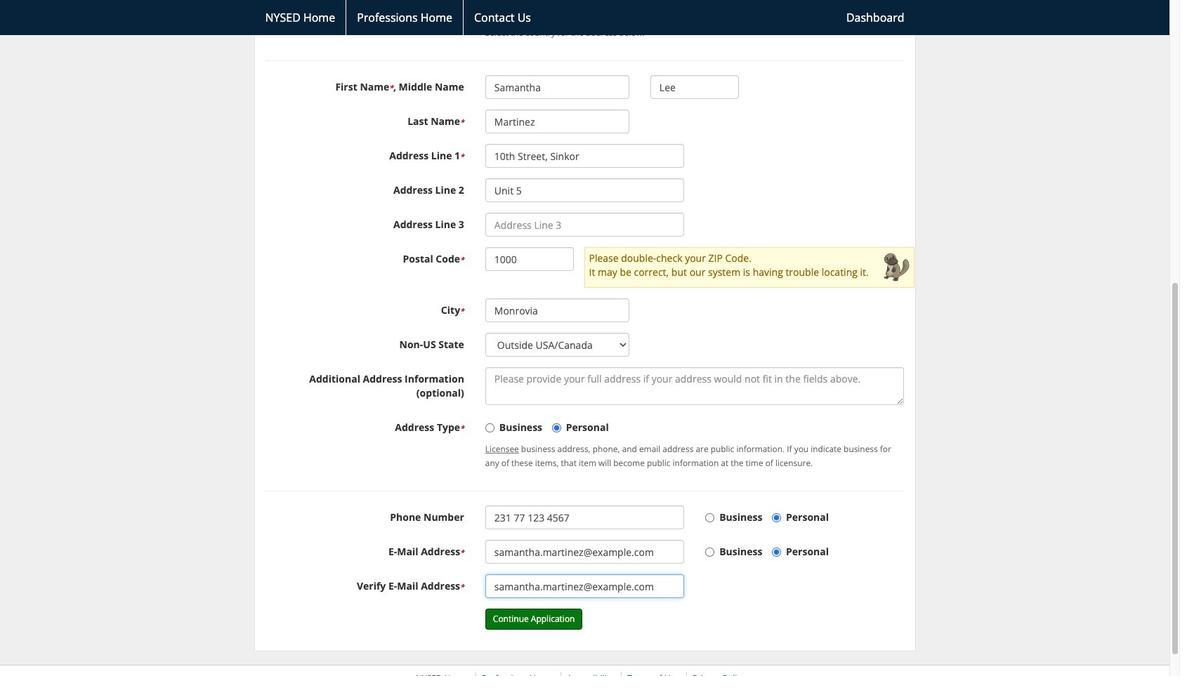 Task type: describe. For each thing, give the bounding box(es) containing it.
Please re-enter your e-mail address. text field
[[486, 575, 685, 599]]

Address Line 2 text field
[[486, 179, 685, 203]]

Last Name text field
[[486, 110, 630, 134]]

Enter phone number (optional) text field
[[486, 506, 685, 530]]

Middle Name text field
[[651, 75, 740, 99]]

City text field
[[486, 299, 630, 323]]

Email text field
[[486, 541, 685, 565]]

Please provide your full address if your address would not fit in the fields above. text field
[[486, 368, 905, 406]]



Task type: vqa. For each thing, say whether or not it's contained in the screenshot.
ZIP Code TEXT BOX on the top left
no



Task type: locate. For each thing, give the bounding box(es) containing it.
a picture of a platypus who is sad for failing to lookup your zip / postal code. image
[[883, 252, 911, 284]]

None radio
[[552, 424, 561, 433], [773, 514, 782, 523], [706, 548, 715, 558], [552, 424, 561, 433], [773, 514, 782, 523], [706, 548, 715, 558]]

Postal Code text field
[[486, 248, 575, 271]]

None submit
[[486, 610, 583, 631]]

Address Line 3 text field
[[486, 213, 685, 237]]

Address Line 1 text field
[[486, 144, 685, 168]]

None radio
[[486, 424, 495, 433], [706, 514, 715, 523], [773, 548, 782, 558], [486, 424, 495, 433], [706, 514, 715, 523], [773, 548, 782, 558]]

First Name text field
[[486, 75, 630, 99]]



